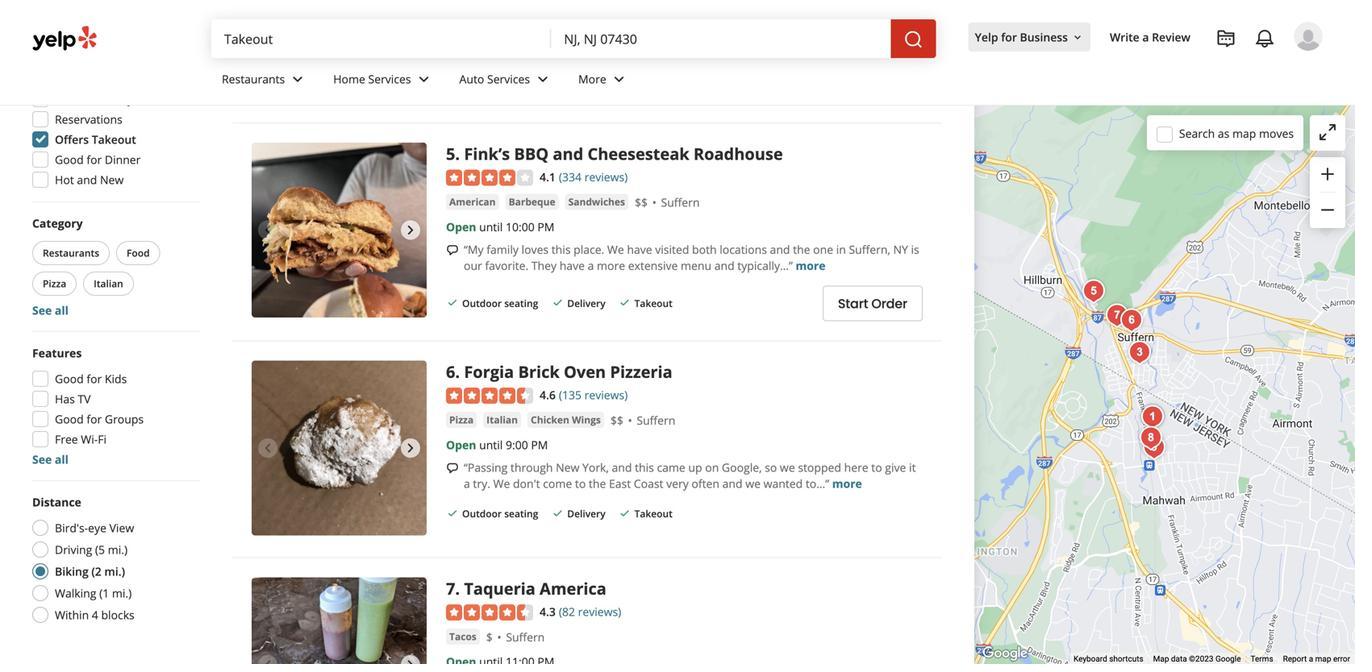 Task type: describe. For each thing, give the bounding box(es) containing it.
tandoori bites image
[[1135, 422, 1167, 455]]

italian button inside group
[[83, 272, 134, 296]]

group containing category
[[29, 215, 200, 319]]

category
[[32, 216, 83, 231]]

0 horizontal spatial to
[[575, 477, 586, 492]]

business categories element
[[209, 58, 1323, 105]]

sandwiches
[[568, 195, 625, 209]]

group containing features
[[27, 345, 200, 468]]

24 chevron down v2 image for more
[[610, 70, 629, 89]]

fink's
[[464, 143, 510, 165]]

for for dinner
[[87, 152, 102, 167]]

barbeque link
[[506, 194, 559, 210]]

24 chevron down v2 image for restaurants
[[288, 70, 308, 89]]

until for fink's
[[479, 219, 503, 235]]

mi.) for biking (2 mi.)
[[104, 564, 125, 580]]

america
[[540, 578, 607, 600]]

food
[[127, 246, 150, 260]]

shortcuts
[[1110, 655, 1144, 664]]

"very
[[464, 39, 491, 54]]

wi-
[[81, 432, 98, 447]]

american link
[[446, 194, 499, 210]]

try.
[[473, 477, 490, 492]]

map data ©2023 google
[[1153, 655, 1241, 664]]

through
[[511, 460, 553, 476]]

the inside "my family loves this place.  we have visited both locations and the one in suffern, ny is our favorite.  they have a more extensive menu and typically…"
[[793, 242, 810, 257]]

yelp
[[975, 29, 998, 45]]

chicken
[[531, 414, 569, 427]]

terms
[[1251, 655, 1274, 664]]

offers delivery
[[55, 92, 133, 107]]

search
[[1179, 126, 1215, 141]]

1 horizontal spatial have
[[627, 242, 652, 257]]

1 horizontal spatial great
[[857, 39, 884, 54]]

data
[[1171, 655, 1187, 664]]

keyboard
[[1074, 655, 1108, 664]]

2 outdoor from the top
[[462, 508, 502, 521]]

came
[[657, 460, 686, 476]]

here
[[844, 460, 869, 476]]

b-balls meatballs image
[[1124, 337, 1156, 369]]

reviews) for pizzeria
[[585, 388, 628, 403]]

good for good for kids
[[55, 372, 84, 387]]

map for moves
[[1233, 126, 1256, 141]]

mi.) for driving (5 mi.)
[[108, 543, 128, 558]]

extensive
[[628, 258, 678, 273]]

1 outdoor seating from the top
[[462, 297, 538, 310]]

loves
[[522, 242, 549, 257]]

it
[[909, 460, 916, 476]]

more
[[579, 71, 606, 87]]

1 vertical spatial italian
[[487, 414, 518, 427]]

and up typically…"
[[770, 242, 790, 257]]

(334
[[559, 169, 582, 185]]

locations
[[720, 242, 767, 257]]

fink's bbq and cheesesteak roadhouse image
[[1078, 276, 1110, 308]]

takeout for 16 checkmark v2 icon associated with outdoor seating
[[635, 508, 673, 521]]

next image
[[401, 220, 420, 240]]

0 vertical spatial pizza button
[[32, 272, 77, 296]]

good for good for groups
[[55, 412, 84, 427]]

until for forgia
[[479, 438, 503, 453]]

previous image for first next image from the top of the page
[[258, 0, 278, 11]]

24 chevron down v2 image
[[533, 70, 553, 89]]

sandwiches button
[[565, 194, 628, 210]]

2 vertical spatial suffern
[[506, 630, 545, 646]]

24 chevron down v2 image for home services
[[414, 70, 434, 89]]

up
[[689, 460, 702, 476]]

4 slideshow element from the top
[[252, 578, 427, 665]]

a inside "my family loves this place.  we have visited both locations and the one in suffern, ny is our favorite.  they have a more extensive menu and typically…"
[[588, 258, 594, 273]]

2 outdoor seating from the top
[[462, 508, 538, 521]]

offers for offers takeout
[[55, 132, 89, 147]]

notifications image
[[1255, 29, 1275, 48]]

on
[[705, 460, 719, 476]]

large
[[690, 39, 716, 54]]

has tv
[[55, 392, 91, 407]]

0 horizontal spatial have
[[560, 258, 585, 273]]

6
[[446, 361, 455, 383]]

services for auto services
[[487, 71, 530, 87]]

16 locally owned v2 image
[[446, 15, 459, 28]]

1 vertical spatial italian button
[[483, 412, 521, 429]]

. for 6
[[455, 361, 460, 383]]

chicken wings button
[[528, 412, 604, 429]]

5
[[446, 143, 455, 165]]

american
[[449, 195, 496, 209]]

16 checkmark v2 image down extensive
[[619, 297, 631, 309]]

Find text field
[[224, 30, 538, 48]]

2 seating from the top
[[504, 508, 538, 521]]

a inside "passing through new york, and this came up on google, so we stopped here to give it a try. we don't come to the east coast very often and we wanted to…"
[[464, 477, 470, 492]]

stopped
[[798, 460, 841, 476]]

tacos button
[[446, 629, 480, 646]]

both
[[692, 242, 717, 257]]

"passing through new york, and this came up on google, so we stopped here to give it a try. we don't come to the east coast very often and we wanted to…"
[[464, 460, 916, 492]]

tacos
[[449, 631, 477, 644]]

1 next image from the top
[[401, 0, 420, 11]]

more for google,
[[832, 477, 862, 492]]

more link
[[566, 58, 642, 105]]

roadhouse
[[694, 143, 783, 165]]

for…"
[[777, 55, 805, 70]]

2 slideshow element from the top
[[252, 143, 427, 318]]

map region
[[788, 0, 1355, 665]]

walking (1 mi.)
[[55, 586, 132, 601]]

none field find
[[224, 30, 538, 48]]

1 outdoor from the top
[[462, 297, 502, 310]]

italian link
[[483, 412, 521, 429]]

terms link
[[1251, 655, 1274, 664]]

tv
[[78, 392, 91, 407]]

moves
[[1259, 126, 1294, 141]]

"passing
[[464, 460, 508, 476]]

and inside group
[[77, 172, 97, 188]]

start order link
[[823, 286, 923, 321]]

group containing suggested
[[27, 45, 200, 193]]

4.3 star rating image
[[446, 605, 533, 621]]

hot
[[55, 172, 74, 188]]

in
[[836, 242, 846, 257]]

16 checkmark v2 image down they
[[551, 297, 564, 309]]

barbeque button
[[506, 194, 559, 210]]

new for and
[[100, 172, 124, 188]]

for for kids
[[87, 372, 102, 387]]

expand map image
[[1318, 123, 1338, 142]]

4.6 star rating image
[[446, 388, 533, 404]]

walking
[[55, 586, 96, 601]]

options
[[542, 55, 582, 70]]

a inside write a review link
[[1143, 29, 1149, 45]]

user actions element
[[962, 20, 1346, 119]]

auto
[[460, 71, 484, 87]]

home
[[333, 71, 365, 87]]

so
[[765, 460, 777, 476]]

0 horizontal spatial we
[[746, 477, 761, 492]]

come
[[543, 477, 572, 492]]

barbeque
[[509, 195, 556, 209]]

6 . forgia brick oven pizzeria
[[446, 361, 673, 383]]

more link for forgia brick oven pizzeria
[[832, 477, 862, 492]]

pm for brick
[[531, 438, 548, 453]]

the inside "passing through new york, and this came up on google, so we stopped here to give it a try. we don't come to the east coast very often and we wanted to…"
[[589, 477, 606, 492]]

chicken wings link
[[528, 412, 604, 429]]

all for features
[[55, 452, 68, 468]]

search image
[[904, 30, 923, 49]]

taqueria
[[464, 578, 536, 600]]

16 checkmark v2 image for takeout
[[619, 507, 631, 520]]

good for good for dinner
[[55, 152, 84, 167]]

for for groups
[[87, 412, 102, 427]]

previous image for 2nd next image from the bottom
[[258, 439, 278, 458]]

favorite.
[[485, 258, 529, 273]]

write a review link
[[1104, 23, 1197, 52]]

mi.) for walking (1 mi.)
[[112, 586, 132, 601]]

(5
[[95, 543, 105, 558]]

2 vertical spatial reviews)
[[578, 605, 622, 620]]

and down locations
[[715, 258, 735, 273]]

1 horizontal spatial pizza button
[[446, 412, 477, 429]]

delivery for 16 checkmark v2 image underneath 16 speech v2 image
[[567, 297, 606, 310]]

see all button for features
[[32, 452, 68, 468]]

$$ for pizzeria
[[611, 413, 624, 429]]

1 horizontal spatial pizza
[[449, 414, 474, 427]]

takeout inside group
[[92, 132, 136, 147]]

east
[[609, 477, 631, 492]]

fink's bbq and cheesesteak roadhouse link
[[464, 143, 783, 165]]

forgia
[[464, 361, 514, 383]]

$$ for cheesesteak
[[635, 195, 648, 210]]

driving (5 mi.)
[[55, 543, 128, 558]]

groups
[[105, 412, 144, 427]]

4.6 link
[[540, 386, 556, 403]]

3 next image from the top
[[401, 656, 420, 665]]

restaurants button
[[32, 241, 110, 265]]

(135 reviews)
[[559, 388, 628, 403]]

5 . fink's bbq and cheesesteak roadhouse
[[446, 143, 783, 165]]

report a map error link
[[1283, 655, 1351, 664]]

write a review
[[1110, 29, 1191, 45]]

4.1 star rating image
[[446, 170, 533, 186]]

burgers
[[784, 39, 825, 54]]

more for locations
[[796, 258, 826, 273]]



Task type: locate. For each thing, give the bounding box(es) containing it.
0 vertical spatial we
[[607, 242, 624, 257]]

outdoor down "our"
[[462, 297, 502, 310]]

wings
[[572, 414, 601, 427]]

seating down don't
[[504, 508, 538, 521]]

new up the come at the bottom left
[[556, 460, 580, 476]]

map
[[1153, 655, 1169, 664]]

&
[[540, 14, 548, 29], [887, 39, 896, 54]]

0 horizontal spatial italian button
[[83, 272, 134, 296]]

sushigo image
[[1138, 432, 1171, 464]]

forgia brick oven pizzeria link
[[464, 361, 673, 383]]

keyboard shortcuts
[[1074, 655, 1144, 664]]

report a map error
[[1283, 655, 1351, 664]]

taqueria america image
[[1101, 300, 1134, 332]]

parties.
[[719, 39, 759, 54]]

takeout down extensive
[[635, 297, 673, 310]]

slideshow element
[[252, 0, 427, 89], [252, 143, 427, 318], [252, 361, 427, 536], [252, 578, 427, 665]]

1 horizontal spatial we
[[780, 460, 795, 476]]

see all button up 'features' on the left of the page
[[32, 303, 68, 318]]

order
[[872, 295, 908, 313]]

open for fink's bbq and cheesesteak roadhouse
[[446, 219, 476, 235]]

0 vertical spatial outdoor
[[462, 297, 502, 310]]

mi.) right (5
[[108, 543, 128, 558]]

1 horizontal spatial map
[[1316, 655, 1332, 664]]

new inside group
[[100, 172, 124, 188]]

to down york,
[[575, 477, 586, 492]]

24 chevron down v2 image left auto
[[414, 70, 434, 89]]

1 horizontal spatial italian button
[[483, 412, 521, 429]]

1 horizontal spatial &
[[887, 39, 896, 54]]

love
[[464, 55, 486, 70]]

map left error
[[1316, 655, 1332, 664]]

3 slideshow element from the top
[[252, 361, 427, 536]]

italian up open until 9:00 pm
[[487, 414, 518, 427]]

1 all from the top
[[55, 303, 68, 318]]

this up they
[[552, 242, 571, 257]]

italian inside group
[[94, 277, 123, 290]]

1 vertical spatial seating
[[504, 508, 538, 521]]

2 24 chevron down v2 image from the left
[[414, 70, 434, 89]]

offers up reservations
[[55, 92, 88, 107]]

we right try.
[[493, 477, 510, 492]]

2 previous image from the top
[[258, 220, 278, 240]]

for up wi- on the bottom of page
[[87, 412, 102, 427]]

for
[[1001, 29, 1017, 45], [672, 39, 687, 54], [585, 55, 600, 70], [87, 152, 102, 167], [87, 372, 102, 387], [87, 412, 102, 427]]

italian button down food button
[[83, 272, 134, 296]]

great left "i"
[[857, 39, 884, 54]]

1 vertical spatial $$
[[611, 413, 624, 429]]

4.6
[[540, 388, 556, 403]]

2 all from the top
[[55, 452, 68, 468]]

16 checkmark v2 image
[[446, 297, 459, 309], [551, 297, 564, 309], [619, 297, 631, 309], [551, 507, 564, 520]]

reviews) for cheesesteak
[[585, 169, 628, 185]]

0 vertical spatial to
[[872, 460, 882, 476]]

more inside "my family loves this place.  we have visited both locations and the one in suffern, ny is our favorite.  they have a more extensive menu and typically…"
[[597, 258, 625, 273]]

0 vertical spatial mi.)
[[108, 543, 128, 558]]

distance
[[32, 495, 81, 510]]

suffern up visited
[[661, 195, 700, 210]]

bird's-eye view
[[55, 521, 134, 536]]

forgia brick oven pizzeria image
[[1116, 305, 1148, 337]]

more link down here
[[832, 477, 862, 492]]

this
[[552, 242, 571, 257], [635, 460, 654, 476]]

1 vertical spatial outdoor seating
[[462, 508, 538, 521]]

see up 'features' on the left of the page
[[32, 303, 52, 318]]

1 vertical spatial delivery
[[567, 297, 606, 310]]

we right place.
[[607, 242, 624, 257]]

friendly
[[695, 14, 735, 29]]

open until 10:00 pm
[[446, 219, 555, 235]]

0 vertical spatial italian
[[94, 277, 123, 290]]

menu
[[681, 258, 712, 273]]

0 horizontal spatial italian
[[94, 277, 123, 290]]

the left one
[[793, 242, 810, 257]]

for down offers takeout
[[87, 152, 102, 167]]

see for category
[[32, 303, 52, 318]]

1 vertical spatial new
[[556, 460, 580, 476]]

0 horizontal spatial new
[[100, 172, 124, 188]]

services down "sauce"
[[487, 71, 530, 87]]

1 until from the top
[[479, 219, 503, 235]]

great
[[857, 39, 884, 54], [746, 55, 774, 70]]

all for category
[[55, 303, 68, 318]]

pm for bbq
[[538, 219, 555, 235]]

previous image for 1st next image from the bottom of the page
[[258, 656, 278, 665]]

biking (2 mi.)
[[55, 564, 125, 580]]

1 vertical spatial offers
[[55, 132, 89, 147]]

more link down one
[[796, 258, 826, 273]]

0 horizontal spatial map
[[1233, 126, 1256, 141]]

nice
[[494, 39, 516, 54]]

see all for category
[[32, 303, 68, 318]]

offers takeout
[[55, 132, 136, 147]]

. for 5
[[455, 143, 460, 165]]

more down place.
[[597, 258, 625, 273]]

2 see all button from the top
[[32, 452, 68, 468]]

& right owned on the top left
[[540, 14, 548, 29]]

this inside "my family loves this place.  we have visited both locations and the one in suffern, ny is our favorite.  they have a more extensive menu and typically…"
[[552, 242, 571, 257]]

2 until from the top
[[479, 438, 503, 453]]

we right so
[[780, 460, 795, 476]]

1 vertical spatial we
[[493, 477, 510, 492]]

see all up 'features' on the left of the page
[[32, 303, 68, 318]]

1 vertical spatial great
[[746, 55, 774, 70]]

1 vertical spatial pizza button
[[446, 412, 477, 429]]

0 vertical spatial we
[[780, 460, 795, 476]]

1 vertical spatial pm
[[531, 438, 548, 453]]

all down the 'free'
[[55, 452, 68, 468]]

we down google,
[[746, 477, 761, 492]]

wanted
[[764, 477, 803, 492]]

1 offers from the top
[[55, 92, 88, 107]]

good up the 'free'
[[55, 412, 84, 427]]

el azteca mexican restaurant image
[[1137, 401, 1169, 434]]

24 chevron down v2 image inside home services link
[[414, 70, 434, 89]]

"very nice backyard dining area perfect for large parties. the burgers were great & i love the sauce options for fries...so good! service was great for…"
[[464, 39, 902, 70]]

gary o. image
[[1294, 22, 1323, 51]]

4.3 link
[[540, 603, 556, 620]]

for up more
[[585, 55, 600, 70]]

0 vertical spatial have
[[627, 242, 652, 257]]

and right hot
[[77, 172, 97, 188]]

1 24 chevron down v2 image from the left
[[288, 70, 308, 89]]

1 horizontal spatial to
[[872, 460, 882, 476]]

1 vertical spatial this
[[635, 460, 654, 476]]

previous image for next icon
[[258, 220, 278, 240]]

1 vertical spatial next image
[[401, 439, 420, 458]]

1 vertical spatial pizza
[[449, 414, 474, 427]]

2 . from the top
[[455, 361, 460, 383]]

16 speech v2 image
[[446, 244, 459, 257]]

1 vertical spatial restaurants
[[43, 246, 99, 260]]

more
[[808, 55, 838, 70], [597, 258, 625, 273], [796, 258, 826, 273], [832, 477, 862, 492]]

(1
[[99, 586, 109, 601]]

1 vertical spatial the
[[793, 242, 810, 257]]

takeout for 16 checkmark v2 image underneath 16 speech v2 image
[[635, 297, 673, 310]]

1 vertical spatial have
[[560, 258, 585, 273]]

0 vertical spatial next image
[[401, 0, 420, 11]]

1 horizontal spatial 24 chevron down v2 image
[[414, 70, 434, 89]]

good up has tv
[[55, 372, 84, 387]]

italian button up open until 9:00 pm
[[483, 412, 521, 429]]

open until 9:00 pm
[[446, 438, 548, 453]]

and up (334
[[553, 143, 584, 165]]

chicken wings
[[531, 414, 601, 427]]

1 vertical spatial see all
[[32, 452, 68, 468]]

0 horizontal spatial none field
[[224, 30, 538, 48]]

delivery up reservations
[[91, 92, 133, 107]]

. left forgia
[[455, 361, 460, 383]]

dining
[[570, 39, 602, 54]]

1 services from the left
[[368, 71, 411, 87]]

1 vertical spatial we
[[746, 477, 761, 492]]

more down here
[[832, 477, 862, 492]]

2 see from the top
[[32, 452, 52, 468]]

1 vertical spatial more link
[[796, 258, 826, 273]]

4.1 link
[[540, 168, 556, 185]]

this inside "passing through new york, and this came up on google, so we stopped here to give it a try. we don't come to the east coast very often and we wanted to…"
[[635, 460, 654, 476]]

a left try.
[[464, 477, 470, 492]]

i
[[899, 39, 902, 54]]

google image
[[979, 644, 1032, 665]]

1 horizontal spatial the
[[589, 477, 606, 492]]

york,
[[583, 460, 609, 476]]

1 see from the top
[[32, 303, 52, 318]]

2 next image from the top
[[401, 439, 420, 458]]

suffern
[[661, 195, 700, 210], [637, 413, 676, 429], [506, 630, 545, 646]]

one
[[813, 242, 833, 257]]

0 vertical spatial see all button
[[32, 303, 68, 318]]

suffern for cheesesteak
[[661, 195, 700, 210]]

offers for offers delivery
[[55, 92, 88, 107]]

1 vertical spatial reviews)
[[585, 388, 628, 403]]

0 vertical spatial italian button
[[83, 272, 134, 296]]

outdoor seating down the favorite.
[[462, 297, 538, 310]]

16 checkmark v2 image for outdoor seating
[[446, 507, 459, 520]]

(135 reviews) link
[[559, 386, 628, 403]]

within 4 blocks
[[55, 608, 135, 623]]

0 vertical spatial see all
[[32, 303, 68, 318]]

pizza link
[[446, 412, 477, 429]]

(82 reviews)
[[559, 605, 622, 620]]

see all button for category
[[32, 303, 68, 318]]

more down burgers
[[808, 55, 838, 70]]

for right yelp on the top of page
[[1001, 29, 1017, 45]]

"my family loves this place.  we have visited both locations and the one in suffern, ny is our favorite.  they have a more extensive menu and typically…"
[[464, 242, 920, 273]]

1 vertical spatial see
[[32, 452, 52, 468]]

takeout down coast
[[635, 508, 673, 521]]

0 horizontal spatial this
[[552, 242, 571, 257]]

Near text field
[[564, 30, 878, 48]]

the down york,
[[589, 477, 606, 492]]

1 vertical spatial map
[[1316, 655, 1332, 664]]

2 vertical spatial the
[[589, 477, 606, 492]]

pm up loves
[[538, 219, 555, 235]]

2 vertical spatial more link
[[832, 477, 862, 492]]

2 see all from the top
[[32, 452, 68, 468]]

2 none field from the left
[[564, 30, 878, 48]]

0 vertical spatial reviews)
[[585, 169, 628, 185]]

sauce
[[509, 55, 539, 70]]

we inside "my family loves this place.  we have visited both locations and the one in suffern, ny is our favorite.  they have a more extensive menu and typically…"
[[607, 242, 624, 257]]

0 vertical spatial all
[[55, 303, 68, 318]]

more link
[[808, 55, 838, 70], [796, 258, 826, 273], [832, 477, 862, 492]]

$$ right wings
[[611, 413, 624, 429]]

restaurants for restaurants link
[[222, 71, 285, 87]]

1 previous image from the top
[[258, 0, 278, 11]]

1 see all button from the top
[[32, 303, 68, 318]]

0 vertical spatial offers
[[55, 92, 88, 107]]

0 horizontal spatial &
[[540, 14, 548, 29]]

none field down 'friendly'
[[564, 30, 878, 48]]

24 chevron down v2 image inside more link
[[610, 70, 629, 89]]

group
[[27, 45, 200, 193], [1310, 157, 1346, 228], [29, 215, 200, 319], [27, 345, 200, 468]]

24 chevron down v2 image inside restaurants link
[[288, 70, 308, 89]]

this up coast
[[635, 460, 654, 476]]

a right report
[[1309, 655, 1314, 664]]

italian down food button
[[94, 277, 123, 290]]

2 good from the top
[[55, 372, 84, 387]]

map right as
[[1233, 126, 1256, 141]]

1 horizontal spatial services
[[487, 71, 530, 87]]

mi.)
[[108, 543, 128, 558], [104, 564, 125, 580], [112, 586, 132, 601]]

is
[[911, 242, 920, 257]]

visited
[[655, 242, 689, 257]]

features
[[32, 346, 82, 361]]

16 checkmark v2 image down 16 speech v2 image
[[446, 297, 459, 309]]

home services
[[333, 71, 411, 87]]

fi
[[98, 432, 107, 447]]

restaurants inside button
[[43, 246, 99, 260]]

typically…"
[[738, 258, 793, 273]]

restaurants for "restaurants" button
[[43, 246, 99, 260]]

google,
[[722, 460, 762, 476]]

offers down reservations
[[55, 132, 89, 147]]

16 speech v2 image
[[446, 462, 459, 475]]

all up 'features' on the left of the page
[[55, 303, 68, 318]]

(82 reviews) link
[[559, 603, 622, 620]]

pizza down "restaurants" button
[[43, 277, 66, 290]]

1 slideshow element from the top
[[252, 0, 427, 89]]

. left fink's
[[455, 143, 460, 165]]

delivery inside group
[[91, 92, 133, 107]]

1 seating from the top
[[504, 297, 538, 310]]

option group
[[27, 495, 200, 629]]

place.
[[574, 242, 605, 257]]

0 vertical spatial open
[[446, 219, 476, 235]]

for inside button
[[1001, 29, 1017, 45]]

1 vertical spatial outdoor
[[462, 508, 502, 521]]

sandwiches link
[[565, 194, 628, 210]]

more link for fink's bbq and cheesesteak roadhouse
[[796, 258, 826, 273]]

the
[[489, 55, 506, 70], [793, 242, 810, 257], [589, 477, 606, 492]]

suffern up came
[[637, 413, 676, 429]]

0 vertical spatial suffern
[[661, 195, 700, 210]]

new for through
[[556, 460, 580, 476]]

0 vertical spatial outdoor seating
[[462, 297, 538, 310]]

1 horizontal spatial new
[[556, 460, 580, 476]]

none field near
[[564, 30, 878, 48]]

locally
[[462, 14, 498, 29]]

have down place.
[[560, 258, 585, 273]]

perfect
[[632, 39, 669, 54]]

$$ right sandwiches link
[[635, 195, 648, 210]]

3 . from the top
[[455, 578, 460, 600]]

projects image
[[1217, 29, 1236, 48]]

next image
[[401, 0, 420, 11], [401, 439, 420, 458], [401, 656, 420, 665]]

0 horizontal spatial great
[[746, 55, 774, 70]]

takeout
[[92, 132, 136, 147], [635, 297, 673, 310], [635, 508, 673, 521]]

2 vertical spatial takeout
[[635, 508, 673, 521]]

& inside "very nice backyard dining area perfect for large parties. the burgers were great & i love the sauce options for fries...so good! service was great for…"
[[887, 39, 896, 54]]

outdoor down try.
[[462, 508, 502, 521]]

info icon image
[[739, 14, 752, 27], [739, 14, 752, 27]]

restaurants inside business categories element
[[222, 71, 285, 87]]

and
[[553, 143, 584, 165], [77, 172, 97, 188], [770, 242, 790, 257], [715, 258, 735, 273], [612, 460, 632, 476], [723, 477, 743, 492]]

0 vertical spatial map
[[1233, 126, 1256, 141]]

1 open from the top
[[446, 219, 476, 235]]

auto services
[[460, 71, 530, 87]]

more for the
[[808, 55, 838, 70]]

and down google,
[[723, 477, 743, 492]]

0 vertical spatial more link
[[808, 55, 838, 70]]

1 see all from the top
[[32, 303, 68, 318]]

have up extensive
[[627, 242, 652, 257]]

1 . from the top
[[455, 143, 460, 165]]

0 vertical spatial .
[[455, 143, 460, 165]]

0 vertical spatial restaurants
[[222, 71, 285, 87]]

0 vertical spatial delivery
[[91, 92, 133, 107]]

yelp for business
[[975, 29, 1068, 45]]

pizza down 4.6 star rating 'image' at bottom
[[449, 414, 474, 427]]

zoom in image
[[1318, 165, 1338, 184]]

. for 7
[[455, 578, 460, 600]]

review
[[1152, 29, 1191, 45]]

0 horizontal spatial services
[[368, 71, 411, 87]]

& left "i"
[[887, 39, 896, 54]]

good up hot
[[55, 152, 84, 167]]

previous image
[[258, 0, 278, 11], [258, 220, 278, 240], [258, 439, 278, 458], [258, 656, 278, 665]]

0 horizontal spatial the
[[489, 55, 506, 70]]

3 previous image from the top
[[258, 439, 278, 458]]

None search field
[[211, 19, 940, 58]]

0 vertical spatial &
[[540, 14, 548, 29]]

services right "home"
[[368, 71, 411, 87]]

a down place.
[[588, 258, 594, 273]]

1 horizontal spatial 16 checkmark v2 image
[[619, 507, 631, 520]]

driving
[[55, 543, 92, 558]]

to left give
[[872, 460, 882, 476]]

our
[[464, 258, 482, 273]]

16 chevron down v2 image
[[1071, 31, 1084, 44]]

open up 16 speech v2 icon
[[446, 438, 476, 453]]

suffern down 4.3
[[506, 630, 545, 646]]

pizza inside group
[[43, 277, 66, 290]]

more link down burgers
[[808, 55, 838, 70]]

4 previous image from the top
[[258, 656, 278, 665]]

don't
[[513, 477, 540, 492]]

0 vertical spatial pizza
[[43, 277, 66, 290]]

cheesesteak
[[588, 143, 690, 165]]

2 horizontal spatial the
[[793, 242, 810, 257]]

reviews) right (82
[[578, 605, 622, 620]]

start
[[838, 295, 868, 313]]

open for forgia brick oven pizzeria
[[446, 438, 476, 453]]

1 none field from the left
[[224, 30, 538, 48]]

for left kids
[[87, 372, 102, 387]]

delivery for 16 checkmark v2 icon associated with outdoor seating
[[567, 508, 606, 521]]

0 horizontal spatial pizza
[[43, 277, 66, 290]]

services for home services
[[368, 71, 411, 87]]

24 chevron down v2 image
[[288, 70, 308, 89], [414, 70, 434, 89], [610, 70, 629, 89]]

a right the write at the top
[[1143, 29, 1149, 45]]

16 checkmark v2 image down 16 speech v2 icon
[[446, 507, 459, 520]]

None field
[[224, 30, 538, 48], [564, 30, 878, 48]]

16 vegetarian v2 image
[[619, 15, 632, 28]]

have
[[627, 242, 652, 257], [560, 258, 585, 273]]

16 checkmark v2 image down the come at the bottom left
[[551, 507, 564, 520]]

"my
[[464, 242, 484, 257]]

0 horizontal spatial $$
[[611, 413, 624, 429]]

1 vertical spatial suffern
[[637, 413, 676, 429]]

mi.) right '(2'
[[104, 564, 125, 580]]

outdoor
[[462, 297, 502, 310], [462, 508, 502, 521]]

reviews)
[[585, 169, 628, 185], [585, 388, 628, 403], [578, 605, 622, 620]]

16 checkmark v2 image down east
[[619, 507, 631, 520]]

seating down the favorite.
[[504, 297, 538, 310]]

and up east
[[612, 460, 632, 476]]

$
[[486, 630, 493, 646]]

services
[[368, 71, 411, 87], [487, 71, 530, 87]]

1 vertical spatial mi.)
[[104, 564, 125, 580]]

2 open from the top
[[446, 438, 476, 453]]

3 24 chevron down v2 image from the left
[[610, 70, 629, 89]]

0 vertical spatial great
[[857, 39, 884, 54]]

0 vertical spatial the
[[489, 55, 506, 70]]

new down dinner
[[100, 172, 124, 188]]

24 chevron down v2 image right more
[[610, 70, 629, 89]]

great down "the"
[[746, 55, 774, 70]]

for for business
[[1001, 29, 1017, 45]]

see all for features
[[32, 452, 68, 468]]

1 16 checkmark v2 image from the left
[[446, 507, 459, 520]]

(334 reviews) link
[[559, 168, 628, 185]]

suffern for pizzeria
[[637, 413, 676, 429]]

0 horizontal spatial 24 chevron down v2 image
[[288, 70, 308, 89]]

seating
[[504, 297, 538, 310], [504, 508, 538, 521]]

pizza button down 4.6 star rating 'image' at bottom
[[446, 412, 477, 429]]

24 chevron down v2 image left "home"
[[288, 70, 308, 89]]

option group containing distance
[[27, 495, 200, 629]]

1 vertical spatial open
[[446, 438, 476, 453]]

16 checkmark v2 image
[[446, 507, 459, 520], [619, 507, 631, 520]]

2 16 checkmark v2 image from the left
[[619, 507, 631, 520]]

0 vertical spatial see
[[32, 303, 52, 318]]

see for features
[[32, 452, 52, 468]]

until up family
[[479, 219, 503, 235]]

1 horizontal spatial this
[[635, 460, 654, 476]]

reviews) down oven
[[585, 388, 628, 403]]

none field up home services
[[224, 30, 538, 48]]

1 vertical spatial good
[[55, 372, 84, 387]]

1 good from the top
[[55, 152, 84, 167]]

map
[[1233, 126, 1256, 141], [1316, 655, 1332, 664]]

the inside "very nice backyard dining area perfect for large parties. the burgers were great & i love the sauce options for fries...so good! service was great for…"
[[489, 55, 506, 70]]

delivery down place.
[[567, 297, 606, 310]]

0 vertical spatial new
[[100, 172, 124, 188]]

pizza button down "restaurants" button
[[32, 272, 77, 296]]

they
[[532, 258, 557, 273]]

3 good from the top
[[55, 412, 84, 427]]

4.1
[[540, 169, 556, 185]]

ny
[[894, 242, 908, 257]]

takeout up dinner
[[92, 132, 136, 147]]

2 horizontal spatial 24 chevron down v2 image
[[610, 70, 629, 89]]

we inside "passing through new york, and this came up on google, so we stopped here to give it a try. we don't come to the east coast very often and we wanted to…"
[[493, 477, 510, 492]]

new inside "passing through new york, and this came up on google, so we stopped here to give it a try. we don't come to the east coast very often and we wanted to…"
[[556, 460, 580, 476]]

zoom out image
[[1318, 200, 1338, 220]]

for up good!
[[672, 39, 687, 54]]

0 horizontal spatial we
[[493, 477, 510, 492]]

0 vertical spatial pm
[[538, 219, 555, 235]]

home services link
[[320, 58, 447, 105]]

reviews) down 5 . fink's bbq and cheesesteak roadhouse
[[585, 169, 628, 185]]

2 services from the left
[[487, 71, 530, 87]]

view
[[109, 521, 134, 536]]

map for error
[[1316, 655, 1332, 664]]

2 offers from the top
[[55, 132, 89, 147]]

2 vertical spatial next image
[[401, 656, 420, 665]]

has
[[55, 392, 75, 407]]

0 horizontal spatial 16 checkmark v2 image
[[446, 507, 459, 520]]

0 vertical spatial this
[[552, 242, 571, 257]]

until up "passing
[[479, 438, 503, 453]]

0 horizontal spatial restaurants
[[43, 246, 99, 260]]

outdoor seating down try.
[[462, 508, 538, 521]]

prime no 7 image
[[1137, 401, 1169, 434]]

1 horizontal spatial none field
[[564, 30, 878, 48]]

0 vertical spatial seating
[[504, 297, 538, 310]]

a
[[1143, 29, 1149, 45], [588, 258, 594, 273], [464, 477, 470, 492], [1309, 655, 1314, 664]]

see all button down the 'free'
[[32, 452, 68, 468]]



Task type: vqa. For each thing, say whether or not it's contained in the screenshot.
Stopped
yes



